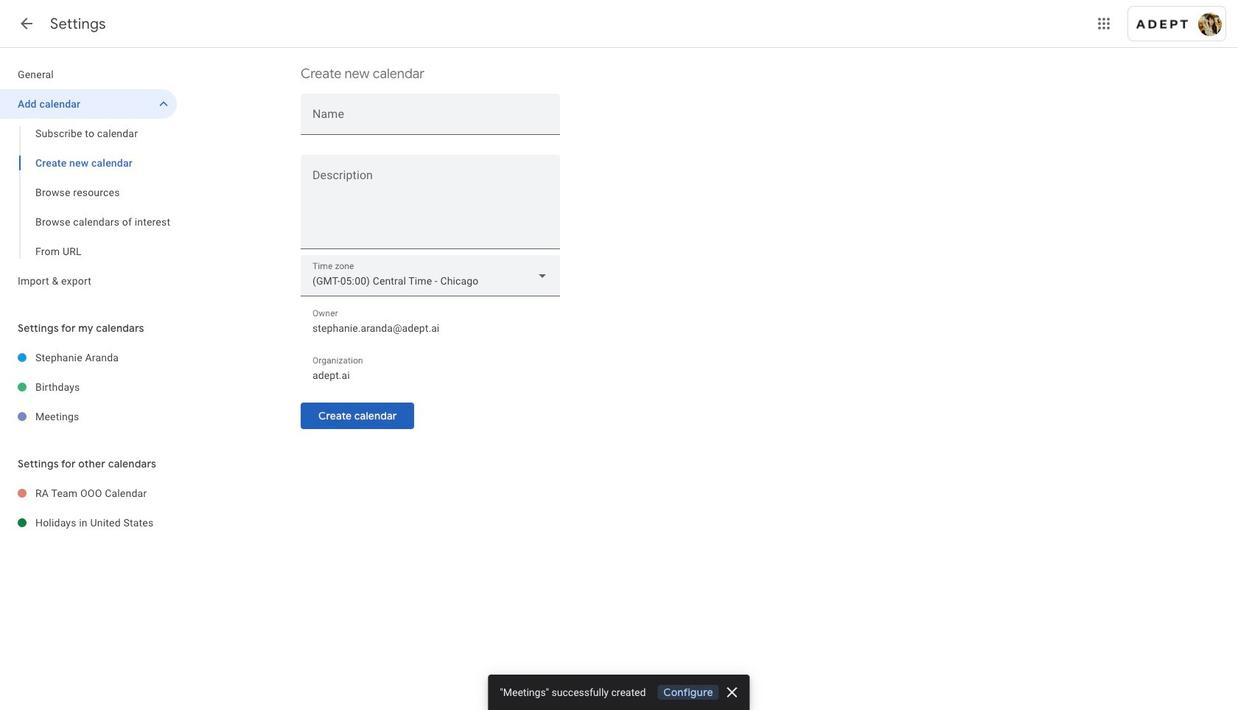 Task type: vqa. For each thing, say whether or not it's contained in the screenshot.
Holidays in United States tree item
yes



Task type: describe. For each thing, give the bounding box(es) containing it.
ra team ooo calendar tree item
[[0, 479, 177, 508]]

2 tree from the top
[[0, 343, 177, 431]]

1 tree from the top
[[0, 60, 177, 296]]

holidays in united states tree item
[[0, 508, 177, 538]]

stephanie aranda tree item
[[0, 343, 177, 372]]



Task type: locate. For each thing, give the bounding box(es) containing it.
3 tree from the top
[[0, 479, 177, 538]]

add calendar tree item
[[0, 89, 177, 119]]

0 vertical spatial tree
[[0, 60, 177, 296]]

heading
[[50, 15, 106, 33]]

go back image
[[18, 15, 35, 32]]

1 vertical spatial tree
[[0, 343, 177, 431]]

meetings tree item
[[0, 402, 177, 431]]

None text field
[[313, 318, 549, 338]]

2 vertical spatial tree
[[0, 479, 177, 538]]

group
[[0, 119, 177, 266]]

birthdays tree item
[[0, 372, 177, 402]]

None text field
[[313, 109, 549, 130], [301, 172, 560, 243], [313, 365, 549, 386], [313, 109, 549, 130], [301, 172, 560, 243], [313, 365, 549, 386]]

None field
[[301, 255, 560, 296]]

tree
[[0, 60, 177, 296], [0, 343, 177, 431], [0, 479, 177, 538]]



